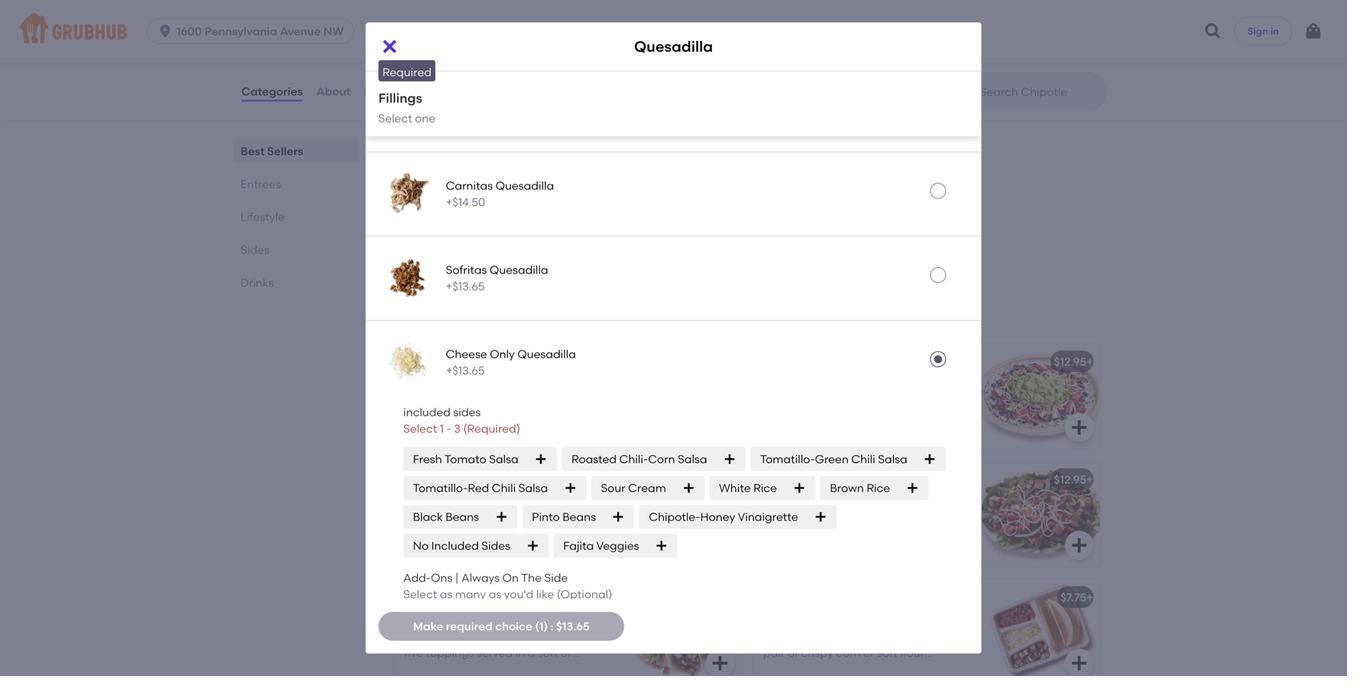 Task type: locate. For each thing, give the bounding box(es) containing it.
1 vertical spatial freshly
[[843, 378, 878, 391]]

1 soft from the left
[[538, 646, 558, 660]]

burrito up 1 at the bottom left of the page
[[404, 355, 442, 368]]

cheese inside cheese only quesadilla +$13.65
[[446, 347, 487, 361]]

make required choice (1) : $13.65
[[413, 619, 590, 633]]

guac, right sofritas
[[495, 253, 526, 267]]

$7.75 +
[[1061, 591, 1094, 604]]

meat, inside your choice of meat, guacamole or queso, and two toppings to go with a pair of crispy corn or soft flour tortillas.includes fruit or kid's ch
[[843, 613, 875, 627]]

$12.95 for burrito
[[1054, 355, 1087, 368]]

in inside the your choice of freshly grilled meat, sofritas, or guacamole, and up to five toppings served in a soft or hard-shell tortilla.
[[516, 646, 525, 660]]

cheese. right sofritas
[[524, 269, 566, 283]]

select down fillings
[[379, 112, 412, 125]]

0 horizontal spatial sour
[[446, 269, 469, 283]]

quesadilla inside carnitas quesadilla +$14.50
[[496, 179, 554, 193]]

brown
[[830, 481, 864, 495]]

cheese only quesadilla +$13.65
[[446, 347, 576, 377]]

0 horizontal spatial tomatillo-
[[413, 481, 468, 495]]

0 horizontal spatial your choice of freshly grilled meat or sofritas served in a delicious bowl with rice, beans, or fajita veggies, and topped with guac, salsa, queso blanco, sour cream or cheese.
[[403, 204, 599, 283]]

salsa, right sofritas
[[529, 253, 560, 267]]

2 rice from the left
[[867, 481, 890, 495]]

with up pinto
[[539, 495, 562, 509]]

rice up "vinaigrette"
[[754, 481, 777, 495]]

to inside the your choice of freshly grilled meat, sofritas, or guacamole, and up to five toppings served in a soft or hard-shell tortilla.
[[573, 630, 584, 643]]

cheese.
[[524, 269, 566, 283], [885, 443, 927, 456]]

1 horizontal spatial soft
[[877, 646, 898, 660]]

+$13.65 inside cheese only quesadilla +$13.65
[[446, 364, 485, 377]]

0 vertical spatial best
[[391, 122, 428, 142]]

1 vertical spatial best
[[241, 144, 265, 158]]

1 vertical spatial toppings
[[426, 646, 474, 660]]

included inside cheese in a flour tortilla with your choice of meat, sofritas or fajita veggies and three included sides.
[[504, 528, 552, 542]]

a inside the your choice of freshly grilled meat, sofritas, or guacamole, and up to five toppings served in a soft or hard-shell tortilla.
[[528, 646, 535, 660]]

and inside cheese in a flour tortilla with your choice of meat, sofritas or fajita veggies and three included sides.
[[449, 528, 470, 542]]

tomatillo- up the black beans
[[413, 481, 468, 495]]

0 vertical spatial $13.65
[[694, 473, 727, 486]]

0 vertical spatial sellers
[[433, 122, 488, 142]]

carnitas quesadilla image
[[382, 168, 433, 220]]

select left 1 at the bottom left of the page
[[403, 422, 437, 435]]

|
[[455, 571, 459, 585]]

1 vertical spatial rice,
[[789, 410, 812, 424]]

of right black
[[444, 512, 454, 525]]

barbacoa quesadilla image
[[382, 84, 433, 136]]

choice up sofritas,
[[431, 613, 467, 627]]

1 horizontal spatial fajita
[[548, 512, 576, 525]]

in up the black beans
[[448, 495, 458, 509]]

choice
[[429, 204, 466, 218], [790, 378, 827, 391], [404, 512, 441, 525], [431, 613, 467, 627], [790, 613, 827, 627], [495, 619, 533, 633]]

meat
[[556, 204, 585, 218], [917, 378, 946, 391]]

1 horizontal spatial tomatillo-
[[760, 452, 815, 466]]

or
[[588, 204, 599, 218], [493, 237, 504, 251], [510, 269, 522, 283], [949, 378, 960, 391], [854, 410, 865, 424], [871, 443, 882, 456], [534, 512, 545, 525], [943, 613, 954, 627], [450, 630, 461, 643], [561, 646, 572, 660], [864, 646, 875, 660], [881, 662, 892, 676]]

your choice of freshly grilled meat or sofritas served in a delicious bowl with rice, beans, or fajita veggies, and topped with guac, salsa, queso blanco, sour cream or cheese. up brown rice
[[764, 378, 960, 456]]

1 horizontal spatial topped
[[788, 426, 828, 440]]

with right go
[[931, 630, 954, 643]]

0 horizontal spatial salad image
[[621, 0, 741, 89]]

0 horizontal spatial rice,
[[428, 237, 451, 251]]

a down (1)
[[528, 646, 535, 660]]

0 vertical spatial delicious
[[506, 221, 554, 234]]

corn
[[836, 646, 861, 660]]

of up two at the right of page
[[829, 613, 840, 627]]

and down the black beans
[[449, 528, 470, 542]]

served inside the your choice of freshly grilled meat, sofritas, or guacamole, and up to five toppings served in a soft or hard-shell tortilla.
[[477, 646, 513, 660]]

burrito for burrito
[[404, 355, 442, 368]]

corn
[[648, 452, 675, 466]]

0 vertical spatial burrito bowl image
[[622, 171, 743, 275]]

burrito button
[[395, 344, 741, 448]]

chili-
[[619, 452, 648, 466]]

0 vertical spatial meat
[[556, 204, 585, 218]]

avenue
[[280, 24, 321, 38]]

red
[[468, 481, 489, 495]]

salsa down (required)
[[489, 452, 519, 466]]

most
[[391, 144, 418, 158]]

0 vertical spatial freshly
[[482, 204, 517, 218]]

2 vertical spatial sofritas
[[492, 512, 532, 525]]

1 horizontal spatial to
[[900, 630, 911, 643]]

rice right brown
[[867, 481, 890, 495]]

1 vertical spatial $12.95
[[1054, 473, 1087, 486]]

1 vertical spatial queso
[[924, 426, 957, 440]]

salad image
[[621, 0, 741, 89], [980, 462, 1100, 566]]

$12.95 for quesadilla
[[1054, 473, 1087, 486]]

2 as from the left
[[489, 587, 502, 601]]

tomatillo- for red
[[413, 481, 468, 495]]

choice inside the your choice of freshly grilled meat, sofritas, or guacamole, and up to five toppings served in a soft or hard-shell tortilla.
[[431, 613, 467, 627]]

1 horizontal spatial cheese
[[446, 347, 487, 361]]

a down carnitas quesadilla +$14.50
[[496, 221, 504, 234]]

sofritas down carnitas quesadilla image
[[403, 221, 442, 234]]

freshly
[[482, 204, 517, 218], [843, 378, 878, 391], [484, 613, 519, 627]]

1 vertical spatial beans,
[[815, 410, 851, 424]]

beans down your at the left bottom of the page
[[563, 510, 596, 524]]

add-ons | always on the side select as many as you'd like (optional)
[[403, 571, 612, 601]]

Search Chipotle search field
[[978, 84, 1101, 99]]

burrito left "bowl"
[[403, 182, 440, 195]]

1 $12.95 + from the top
[[1054, 355, 1094, 368]]

0 vertical spatial burrito
[[403, 182, 440, 195]]

green
[[815, 452, 849, 466]]

2 vertical spatial grilled
[[521, 613, 555, 627]]

to right the up
[[573, 630, 584, 643]]

pennsylvania
[[204, 24, 277, 38]]

vinaigrette
[[738, 510, 798, 524]]

salsa for tomatillo-green chili salsa
[[878, 452, 908, 466]]

2 +$13.65 from the top
[[446, 364, 485, 377]]

select inside fillings select one
[[379, 112, 412, 125]]

beans, up sofritas
[[454, 237, 491, 251]]

chili up the tortilla
[[492, 481, 516, 495]]

entrees down sofritas quesadilla image
[[391, 306, 454, 327]]

burrito bowl image
[[622, 171, 743, 275], [980, 344, 1100, 448]]

served down guacamole,
[[477, 646, 513, 660]]

1 horizontal spatial toppings
[[849, 630, 898, 643]]

1 horizontal spatial as
[[489, 587, 502, 601]]

0 vertical spatial veggies,
[[538, 237, 582, 251]]

burrito inside button
[[404, 355, 442, 368]]

choice down "bowl"
[[429, 204, 466, 218]]

best
[[391, 122, 428, 142], [241, 144, 265, 158]]

0 horizontal spatial salsa,
[[529, 253, 560, 267]]

grilled inside the your choice of freshly grilled meat, sofritas, or guacamole, and up to five toppings served in a soft or hard-shell tortilla.
[[521, 613, 555, 627]]

a up "tomatillo-green chili salsa"
[[857, 394, 865, 407]]

chipotle-honey vinaigrette
[[649, 510, 798, 524]]

$13.65
[[694, 473, 727, 486], [556, 619, 590, 633]]

crispy
[[801, 646, 833, 660]]

1 horizontal spatial rice,
[[789, 410, 812, 424]]

0 horizontal spatial sellers
[[267, 144, 303, 158]]

steak
[[446, 11, 477, 24]]

1 vertical spatial burrito bowl image
[[980, 344, 1100, 448]]

$13.65 +
[[694, 473, 734, 486]]

about
[[317, 84, 351, 98]]

a left flour
[[461, 495, 468, 509]]

1 as from the left
[[440, 587, 453, 601]]

choice up queso,
[[790, 613, 827, 627]]

fajita up sides.
[[548, 512, 576, 525]]

0 vertical spatial sofritas
[[403, 221, 442, 234]]

white
[[719, 481, 751, 495]]

tacos
[[404, 591, 437, 604]]

0 horizontal spatial as
[[440, 587, 453, 601]]

0 vertical spatial your choice of freshly grilled meat or sofritas served in a delicious bowl with rice, beans, or fajita veggies, and topped with guac, salsa, queso blanco, sour cream or cheese.
[[403, 204, 599, 283]]

0 horizontal spatial to
[[573, 630, 584, 643]]

cheese. up brown rice
[[885, 443, 927, 456]]

1 vertical spatial $13.65
[[556, 619, 590, 633]]

svg image inside main navigation navigation
[[1204, 22, 1223, 41]]

grilled for burrito bowl
[[520, 204, 554, 218]]

tortilla.
[[462, 662, 499, 676]]

included up 1 at the bottom left of the page
[[403, 405, 451, 419]]

1 vertical spatial entrees
[[391, 306, 454, 327]]

freshly down carnitas
[[482, 204, 517, 218]]

salsa up brown rice
[[878, 452, 908, 466]]

0 horizontal spatial best
[[241, 144, 265, 158]]

sofritas up "tomatillo-green chili salsa"
[[764, 394, 803, 407]]

sour right sofritas quesadilla image
[[446, 269, 469, 283]]

meat, up two at the right of page
[[843, 613, 875, 627]]

$12.95 + for quesadilla
[[1054, 473, 1094, 486]]

$13.65 up honey
[[694, 473, 727, 486]]

your
[[403, 204, 426, 218], [764, 378, 787, 391], [404, 613, 428, 627], [764, 613, 787, 627]]

soft up kid's on the bottom of the page
[[877, 646, 898, 660]]

guacamole
[[878, 613, 940, 627]]

1 +$13.65 from the top
[[446, 280, 485, 293]]

as down the ons
[[440, 587, 453, 601]]

1 $12.95 from the top
[[1054, 355, 1087, 368]]

your choice of freshly grilled meat or sofritas served in a delicious bowl with rice, beans, or fajita veggies, and topped with guac, salsa, queso blanco, sour cream or cheese. down carnitas
[[403, 204, 599, 283]]

in right sign
[[1271, 25, 1279, 37]]

1 horizontal spatial cream
[[833, 443, 869, 456]]

1 horizontal spatial bowl
[[918, 394, 944, 407]]

0 vertical spatial bowl
[[557, 221, 583, 234]]

meat, down flour
[[457, 512, 489, 525]]

of inside the your choice of freshly grilled meat, sofritas, or guacamole, and up to five toppings served in a soft or hard-shell tortilla.
[[470, 613, 481, 627]]

in inside button
[[1271, 25, 1279, 37]]

salsa for roasted chili-corn salsa
[[678, 452, 707, 466]]

of up guacamole,
[[470, 613, 481, 627]]

and left sofritas
[[403, 253, 424, 267]]

fruit
[[856, 662, 878, 676]]

1 vertical spatial $12.95 +
[[1054, 473, 1094, 486]]

with
[[403, 237, 425, 251], [470, 253, 493, 267], [764, 410, 786, 424], [831, 426, 853, 440], [539, 495, 562, 509], [931, 630, 954, 643]]

select down add- on the bottom
[[403, 587, 437, 601]]

2 soft from the left
[[877, 646, 898, 660]]

toppings up 'shell'
[[426, 646, 474, 660]]

quesadilla inside sofritas quesadilla +$13.65
[[490, 263, 548, 277]]

2 vertical spatial served
[[477, 646, 513, 660]]

+
[[1087, 355, 1094, 368], [727, 473, 734, 486], [1087, 473, 1094, 486], [1087, 591, 1094, 604]]

best for best sellers most ordered on grubhub
[[391, 122, 428, 142]]

included inside included sides select 1 - 3 (required)
[[403, 405, 451, 419]]

beans down flour
[[446, 510, 479, 524]]

cream down '+$14.50'
[[472, 269, 508, 283]]

fresh
[[413, 452, 442, 466]]

main navigation navigation
[[0, 0, 1347, 63]]

of
[[469, 204, 479, 218], [829, 378, 840, 391], [444, 512, 454, 525], [470, 613, 481, 627], [829, 613, 840, 627], [788, 646, 799, 660]]

$13.65 right :
[[556, 619, 590, 633]]

toppings up corn
[[849, 630, 898, 643]]

blanco, left sofritas
[[403, 269, 443, 283]]

required
[[383, 65, 432, 79]]

beans, up "tomatillo-green chili salsa"
[[815, 410, 851, 424]]

sour up brown
[[807, 443, 830, 456]]

guac, up "tomatillo-green chili salsa"
[[856, 426, 887, 440]]

soft down the up
[[538, 646, 558, 660]]

1 vertical spatial guac,
[[856, 426, 887, 440]]

freshly for tacos
[[484, 613, 519, 627]]

guac,
[[495, 253, 526, 267], [856, 426, 887, 440]]

1 horizontal spatial guac,
[[856, 426, 887, 440]]

0 vertical spatial cheese
[[446, 347, 487, 361]]

rice for brown rice
[[867, 481, 890, 495]]

1 beans from the left
[[446, 510, 479, 524]]

salsa,
[[529, 253, 560, 267], [890, 426, 921, 440]]

0 vertical spatial served
[[445, 221, 481, 234]]

$12.95 + for burrito
[[1054, 355, 1094, 368]]

your choice of freshly grilled meat, sofritas, or guacamole, and up to five toppings served in a soft or hard-shell tortilla.
[[404, 613, 590, 676]]

choice up green
[[790, 378, 827, 391]]

burrito
[[403, 182, 440, 195], [404, 355, 442, 368]]

+$13.65 down sofritas
[[446, 280, 485, 293]]

fajita up "tomatillo-green chili salsa"
[[868, 410, 896, 424]]

sellers inside best sellers most ordered on grubhub
[[433, 122, 488, 142]]

1 horizontal spatial beans
[[563, 510, 596, 524]]

blanco,
[[403, 269, 443, 283], [764, 443, 804, 456]]

your choice of freshly grilled meat or sofritas served in a delicious bowl with rice, beans, or fajita veggies, and topped with guac, salsa, queso blanco, sour cream or cheese.
[[403, 204, 599, 283], [764, 378, 960, 456]]

salsa up $13.65 +
[[678, 452, 707, 466]]

1 horizontal spatial included
[[504, 528, 552, 542]]

svg image
[[1204, 22, 1223, 41], [380, 37, 399, 56], [1070, 418, 1089, 437], [535, 453, 548, 466], [723, 453, 736, 466], [564, 482, 577, 495], [682, 482, 695, 495], [814, 511, 827, 523], [527, 539, 539, 552], [655, 539, 668, 552], [711, 654, 730, 673], [1070, 654, 1089, 673]]

2 horizontal spatial fajita
[[868, 410, 896, 424]]

the
[[521, 571, 542, 585]]

1 horizontal spatial chili
[[852, 452, 876, 466]]

sofritas down the tortilla
[[492, 512, 532, 525]]

entrees up lifestyle
[[241, 177, 281, 191]]

2 $12.95 + from the top
[[1054, 473, 1094, 486]]

1 horizontal spatial entrees
[[391, 306, 454, 327]]

tomato
[[445, 452, 487, 466]]

0 horizontal spatial sides
[[241, 243, 269, 257]]

sour
[[601, 481, 626, 495]]

0 vertical spatial topped
[[427, 253, 467, 267]]

1 horizontal spatial sour
[[807, 443, 830, 456]]

always
[[462, 571, 500, 585]]

your inside your choice of meat, guacamole or queso, and two toppings to go with a pair of crispy corn or soft flour tortillas.includes fruit or kid's ch
[[764, 613, 787, 627]]

2 vertical spatial select
[[403, 587, 437, 601]]

best inside best sellers most ordered on grubhub
[[391, 122, 428, 142]]

2 horizontal spatial meat,
[[843, 613, 875, 627]]

0 vertical spatial $12.95
[[1054, 355, 1087, 368]]

1 vertical spatial bowl
[[918, 394, 944, 407]]

freshly inside the your choice of freshly grilled meat, sofritas, or guacamole, and up to five toppings served in a soft or hard-shell tortilla.
[[484, 613, 519, 627]]

salsa up the tortilla
[[519, 481, 548, 495]]

sides up drinks
[[241, 243, 269, 257]]

veggies,
[[538, 237, 582, 251], [899, 410, 943, 424]]

quesadilla inside cheese only quesadilla +$13.65
[[518, 347, 576, 361]]

topped
[[427, 253, 467, 267], [788, 426, 828, 440]]

meat, inside cheese in a flour tortilla with your choice of meat, sofritas or fajita veggies and three included sides.
[[457, 512, 489, 525]]

cheese up black
[[404, 495, 446, 509]]

topped up green
[[788, 426, 828, 440]]

1 vertical spatial delicious
[[867, 394, 915, 407]]

of up "tomatillo-green chili salsa"
[[829, 378, 840, 391]]

+$13.65 inside sofritas quesadilla +$13.65
[[446, 280, 485, 293]]

0 horizontal spatial $13.65
[[556, 619, 590, 633]]

1 vertical spatial meat
[[917, 378, 946, 391]]

1 vertical spatial select
[[403, 422, 437, 435]]

topped down '+$14.50'
[[427, 253, 467, 267]]

chili up brown rice
[[852, 452, 876, 466]]

(1)
[[535, 619, 548, 633]]

0 vertical spatial fajita
[[507, 237, 535, 251]]

0 vertical spatial cream
[[472, 269, 508, 283]]

or inside cheese in a flour tortilla with your choice of meat, sofritas or fajita veggies and three included sides.
[[534, 512, 545, 525]]

cheese inside cheese in a flour tortilla with your choice of meat, sofritas or fajita veggies and three included sides.
[[404, 495, 446, 509]]

2 to from the left
[[900, 630, 911, 643]]

beans
[[446, 510, 479, 524], [563, 510, 596, 524]]

salsa, up brown rice
[[890, 426, 921, 440]]

1 vertical spatial tomatillo-
[[413, 481, 468, 495]]

1 to from the left
[[573, 630, 584, 643]]

to left go
[[900, 630, 911, 643]]

chili for green
[[852, 452, 876, 466]]

0 vertical spatial included
[[403, 405, 451, 419]]

kid's
[[894, 662, 918, 676]]

select inside included sides select 1 - 3 (required)
[[403, 422, 437, 435]]

in up "tomatillo-green chili salsa"
[[845, 394, 854, 407]]

in
[[1271, 25, 1279, 37], [484, 221, 494, 234], [845, 394, 854, 407], [448, 495, 458, 509], [516, 646, 525, 660]]

sides
[[241, 243, 269, 257], [482, 539, 511, 553]]

0 vertical spatial guac,
[[495, 253, 526, 267]]

of right pair
[[788, 646, 799, 660]]

1 horizontal spatial sellers
[[433, 122, 488, 142]]

toppings inside the your choice of freshly grilled meat, sofritas, or guacamole, and up to five toppings served in a soft or hard-shell tortilla.
[[426, 646, 474, 660]]

a
[[496, 221, 504, 234], [857, 394, 865, 407], [461, 495, 468, 509], [957, 630, 964, 643], [528, 646, 535, 660]]

select
[[379, 112, 412, 125], [403, 422, 437, 435], [403, 587, 437, 601]]

ordered
[[420, 144, 464, 158]]

0 vertical spatial sour
[[446, 269, 469, 283]]

cheese left only
[[446, 347, 487, 361]]

one
[[415, 112, 436, 125]]

sofritas,
[[404, 630, 447, 643]]

and left the up
[[532, 630, 553, 643]]

0 horizontal spatial rice
[[754, 481, 777, 495]]

quesadilla
[[480, 11, 538, 24], [634, 38, 713, 55], [496, 179, 554, 193], [490, 263, 548, 277], [518, 347, 576, 361], [404, 473, 464, 486]]

freshly up guacamole,
[[484, 613, 519, 627]]

sellers for best sellers most ordered on grubhub
[[433, 122, 488, 142]]

kid's build your own image
[[980, 580, 1100, 676]]

meat, up the up
[[558, 613, 590, 627]]

0 horizontal spatial burrito bowl image
[[622, 171, 743, 275]]

sellers up on
[[433, 122, 488, 142]]

1 vertical spatial cream
[[833, 443, 869, 456]]

1 horizontal spatial meat,
[[558, 613, 590, 627]]

drinks
[[241, 276, 274, 290]]

you'd
[[504, 587, 534, 601]]

best down categories button
[[241, 144, 265, 158]]

toppings
[[849, 630, 898, 643], [426, 646, 474, 660]]

1 rice from the left
[[754, 481, 777, 495]]

1 horizontal spatial blanco,
[[764, 443, 804, 456]]

as down always on the left bottom
[[489, 587, 502, 601]]

queso,
[[764, 630, 800, 643]]

with up sofritas quesadilla image
[[403, 237, 425, 251]]

freshly up "tomatillo-green chili salsa"
[[843, 378, 878, 391]]

$12.95 +
[[1054, 355, 1094, 368], [1054, 473, 1094, 486]]

to
[[573, 630, 584, 643], [900, 630, 911, 643]]

0 vertical spatial chili
[[852, 452, 876, 466]]

0 vertical spatial salsa,
[[529, 253, 560, 267]]

+$13.65 up the sides on the bottom of page
[[446, 364, 485, 377]]

included down pinto
[[504, 528, 552, 542]]

svg image
[[1304, 22, 1323, 41], [157, 23, 173, 39], [711, 58, 730, 78], [924, 453, 937, 466], [793, 482, 806, 495], [906, 482, 919, 495], [495, 511, 508, 523], [612, 511, 625, 523], [1070, 536, 1089, 555]]

0 vertical spatial blanco,
[[403, 269, 443, 283]]

$12.95
[[1054, 355, 1087, 368], [1054, 473, 1087, 486]]

0 horizontal spatial sofritas
[[403, 221, 442, 234]]

choice up veggies in the left bottom of the page
[[404, 512, 441, 525]]

0 horizontal spatial chili
[[492, 481, 516, 495]]

rice, up sofritas
[[428, 237, 451, 251]]

veggies
[[404, 528, 446, 542]]

sellers down categories button
[[267, 144, 303, 158]]

honey
[[701, 510, 735, 524]]

2 beans from the left
[[563, 510, 596, 524]]

cream up brown
[[833, 443, 869, 456]]

sides up on
[[482, 539, 511, 553]]

0 horizontal spatial toppings
[[426, 646, 474, 660]]

blanco, up salad
[[764, 443, 804, 456]]

1 horizontal spatial veggies,
[[899, 410, 943, 424]]

rice, up "tomatillo-green chili salsa"
[[789, 410, 812, 424]]

2 $12.95 from the top
[[1054, 473, 1087, 486]]

1 vertical spatial +$13.65
[[446, 364, 485, 377]]

sour
[[446, 269, 469, 283], [807, 443, 830, 456]]

1 vertical spatial blanco,
[[764, 443, 804, 456]]

of inside cheese in a flour tortilla with your choice of meat, sofritas or fajita veggies and three included sides.
[[444, 512, 454, 525]]

sofritas
[[446, 263, 487, 277]]

required
[[446, 619, 493, 633]]



Task type: describe. For each thing, give the bounding box(es) containing it.
about button
[[316, 63, 351, 120]]

sign
[[1248, 25, 1268, 37]]

fajita inside cheese in a flour tortilla with your choice of meat, sofritas or fajita veggies and three included sides.
[[548, 512, 576, 525]]

salad
[[764, 473, 796, 486]]

reviews
[[364, 84, 409, 98]]

1600 pennsylvania avenue nw button
[[147, 18, 361, 44]]

1 vertical spatial sour
[[807, 443, 830, 456]]

0 vertical spatial sides
[[241, 243, 269, 257]]

soft inside the your choice of freshly grilled meat, sofritas, or guacamole, and up to five toppings served in a soft or hard-shell tortilla.
[[538, 646, 558, 660]]

add-
[[403, 571, 431, 585]]

with down '+$14.50'
[[470, 253, 493, 267]]

reviews button
[[363, 63, 410, 120]]

cheese only quesadilla image
[[382, 337, 433, 388]]

tortillas.includes
[[764, 662, 854, 676]]

+ for burrito
[[1087, 355, 1094, 368]]

quesadilla image
[[621, 462, 741, 566]]

1600 pennsylvania avenue nw
[[177, 24, 344, 38]]

fajita veggies
[[563, 539, 639, 553]]

1600
[[177, 24, 202, 38]]

rice for white rice
[[754, 481, 777, 495]]

+$14.50
[[446, 195, 485, 209]]

guacamole,
[[463, 630, 529, 643]]

of down carnitas
[[469, 204, 479, 218]]

your choice of meat, guacamole or queso, and two toppings to go with a pair of crispy corn or soft flour tortillas.includes fruit or kid's ch
[[764, 613, 964, 676]]

+ for tacos
[[1087, 591, 1094, 604]]

flour
[[900, 646, 925, 660]]

sign in button
[[1234, 17, 1293, 46]]

five
[[404, 646, 423, 660]]

1 horizontal spatial your choice of freshly grilled meat or sofritas served in a delicious bowl with rice, beans, or fajita veggies, and topped with guac, salsa, queso blanco, sour cream or cheese.
[[764, 378, 960, 456]]

1 vertical spatial fajita
[[868, 410, 896, 424]]

steak quesadilla image
[[382, 0, 433, 51]]

1 horizontal spatial queso
[[924, 426, 957, 440]]

sofritas inside cheese in a flour tortilla with your choice of meat, sofritas or fajita veggies and three included sides.
[[492, 512, 532, 525]]

and inside the your choice of freshly grilled meat, sofritas, or guacamole, and up to five toppings served in a soft or hard-shell tortilla.
[[532, 630, 553, 643]]

in down '+$14.50'
[[484, 221, 494, 234]]

with up "tomatillo-green chili salsa"
[[831, 426, 853, 440]]

many
[[455, 587, 486, 601]]

2 horizontal spatial sofritas
[[764, 394, 803, 407]]

sofritas quesadilla +$13.65
[[446, 263, 548, 293]]

0 vertical spatial salad image
[[621, 0, 741, 89]]

nw
[[324, 24, 344, 38]]

and inside your choice of meat, guacamole or queso, and two toppings to go with a pair of crispy corn or soft flour tortillas.includes fruit or kid's ch
[[802, 630, 824, 643]]

1 vertical spatial grilled
[[881, 378, 914, 391]]

1 vertical spatial topped
[[788, 426, 828, 440]]

0 horizontal spatial guac,
[[495, 253, 526, 267]]

+ for quesadilla
[[1087, 473, 1094, 486]]

carnitas quesadilla +$14.50
[[446, 179, 554, 209]]

tomatillo-red chili salsa
[[413, 481, 548, 495]]

-
[[447, 422, 451, 435]]

sellers for best sellers
[[267, 144, 303, 158]]

0 vertical spatial beans,
[[454, 237, 491, 251]]

bowl
[[443, 182, 469, 195]]

sides
[[453, 405, 481, 419]]

svg image inside 1600 pennsylvania avenue nw button
[[157, 23, 173, 39]]

chipotle-
[[649, 510, 701, 524]]

1 horizontal spatial delicious
[[867, 394, 915, 407]]

select inside add-ons | always on the side select as many as you'd like (optional)
[[403, 587, 437, 601]]

fillings
[[379, 90, 422, 106]]

soft inside your choice of meat, guacamole or queso, and two toppings to go with a pair of crispy corn or soft flour tortillas.includes fruit or kid's ch
[[877, 646, 898, 660]]

0 horizontal spatial veggies,
[[538, 237, 582, 251]]

brown rice
[[830, 481, 890, 495]]

categories
[[241, 84, 303, 98]]

sides.
[[554, 528, 585, 542]]

beans for pinto beans
[[563, 510, 596, 524]]

1 horizontal spatial burrito bowl image
[[980, 344, 1100, 448]]

ons
[[431, 571, 453, 585]]

best for best sellers
[[241, 144, 265, 158]]

cheese for cheese in a flour tortilla with your choice of meat, sofritas or fajita veggies and three included sides.
[[404, 495, 446, 509]]

go
[[914, 630, 928, 643]]

pinto
[[532, 510, 560, 524]]

flour
[[471, 495, 497, 509]]

fajita
[[563, 539, 594, 553]]

grilled for tacos
[[521, 613, 555, 627]]

to inside your choice of meat, guacamole or queso, and two toppings to go with a pair of crispy corn or soft flour tortillas.includes fruit or kid's ch
[[900, 630, 911, 643]]

0 vertical spatial queso
[[563, 253, 596, 267]]

choice inside cheese in a flour tortilla with your choice of meat, sofritas or fajita veggies and three included sides.
[[404, 512, 441, 525]]

hard-
[[404, 662, 435, 676]]

tacos image
[[621, 580, 741, 676]]

roasted chili-corn salsa
[[572, 452, 707, 466]]

(optional)
[[557, 587, 612, 601]]

meat, inside the your choice of freshly grilled meat, sofritas, or guacamole, and up to five toppings served in a soft or hard-shell tortilla.
[[558, 613, 590, 627]]

0 horizontal spatial fajita
[[507, 237, 535, 251]]

shell
[[435, 662, 459, 676]]

a inside your choice of meat, guacamole or queso, and two toppings to go with a pair of crispy corn or soft flour tortillas.includes fruit or kid's ch
[[957, 630, 964, 643]]

with up salad
[[764, 410, 786, 424]]

included sides select 1 - 3 (required)
[[403, 405, 520, 435]]

your inside the your choice of freshly grilled meat, sofritas, or guacamole, and up to five toppings served in a soft or hard-shell tortilla.
[[404, 613, 428, 627]]

in inside cheese in a flour tortilla with your choice of meat, sofritas or fajita veggies and three included sides.
[[448, 495, 458, 509]]

and up salad
[[764, 426, 785, 440]]

cheese for cheese only quesadilla +$13.65
[[446, 347, 487, 361]]

1 horizontal spatial salsa,
[[890, 426, 921, 440]]

steak quesadilla
[[446, 11, 538, 24]]

burrito for burrito bowl
[[403, 182, 440, 195]]

on
[[466, 144, 480, 158]]

make
[[413, 619, 443, 633]]

white rice
[[719, 481, 777, 495]]

pair
[[764, 646, 785, 660]]

with inside cheese in a flour tortilla with your choice of meat, sofritas or fajita veggies and three included sides.
[[539, 495, 562, 509]]

tomatillo- for green
[[760, 452, 815, 466]]

cheese in a flour tortilla with your choice of meat, sofritas or fajita veggies and three included sides.
[[404, 495, 588, 542]]

1 horizontal spatial salad image
[[980, 462, 1100, 566]]

toppings inside your choice of meat, guacamole or queso, and two toppings to go with a pair of crispy corn or soft flour tortillas.includes fruit or kid's ch
[[849, 630, 898, 643]]

no
[[413, 539, 429, 553]]

1 vertical spatial served
[[806, 394, 842, 407]]

burrito image
[[621, 344, 741, 448]]

0 horizontal spatial bowl
[[557, 221, 583, 234]]

categories button
[[241, 63, 304, 120]]

best sellers most ordered on grubhub
[[391, 122, 532, 158]]

up
[[556, 630, 570, 643]]

sofritas quesadilla image
[[382, 253, 433, 304]]

1 horizontal spatial meat
[[917, 378, 946, 391]]

freshly for burrito bowl
[[482, 204, 517, 218]]

with inside your choice of meat, guacamole or queso, and two toppings to go with a pair of crispy corn or soft flour tortillas.includes fruit or kid's ch
[[931, 630, 954, 643]]

two
[[827, 630, 847, 643]]

sign in
[[1248, 25, 1279, 37]]

black beans
[[413, 510, 479, 524]]

3
[[454, 422, 461, 435]]

a inside cheese in a flour tortilla with your choice of meat, sofritas or fajita veggies and three included sides.
[[461, 495, 468, 509]]

:
[[551, 619, 554, 633]]

(required)
[[463, 422, 520, 435]]

choice left (1)
[[495, 619, 533, 633]]

roasted
[[572, 452, 617, 466]]

chili for red
[[492, 481, 516, 495]]

1
[[440, 422, 444, 435]]

side
[[544, 571, 568, 585]]

1 vertical spatial sides
[[482, 539, 511, 553]]

on
[[502, 571, 519, 585]]

0 horizontal spatial blanco,
[[403, 269, 443, 283]]

0 horizontal spatial entrees
[[241, 177, 281, 191]]

0 horizontal spatial delicious
[[506, 221, 554, 234]]

tomatillo-green chili salsa
[[760, 452, 908, 466]]

salsa for tomatillo-red chili salsa
[[519, 481, 548, 495]]

0 horizontal spatial meat
[[556, 204, 585, 218]]

0 vertical spatial cheese.
[[524, 269, 566, 283]]

lifestyle
[[241, 210, 285, 224]]

included
[[431, 539, 479, 553]]

cream
[[628, 481, 666, 495]]

black
[[413, 510, 443, 524]]

beans for black beans
[[446, 510, 479, 524]]

your
[[565, 495, 588, 509]]

burrito bowl
[[403, 182, 469, 195]]

0 vertical spatial rice,
[[428, 237, 451, 251]]

grubhub
[[483, 144, 532, 158]]

1 vertical spatial cheese.
[[885, 443, 927, 456]]

three
[[473, 528, 502, 542]]

choice inside your choice of meat, guacamole or queso, and two toppings to go with a pair of crispy corn or soft flour tortillas.includes fruit or kid's ch
[[790, 613, 827, 627]]

best sellers
[[241, 144, 303, 158]]

veggies
[[597, 539, 639, 553]]

quesadilla inside "button"
[[480, 11, 538, 24]]



Task type: vqa. For each thing, say whether or not it's contained in the screenshot.
Contains: within Contains: Garlic Aioli, Plain Cream Cheese, Spinach, Tomato, Egg Omelet, Tortilla, Oven Roasted Turkey
no



